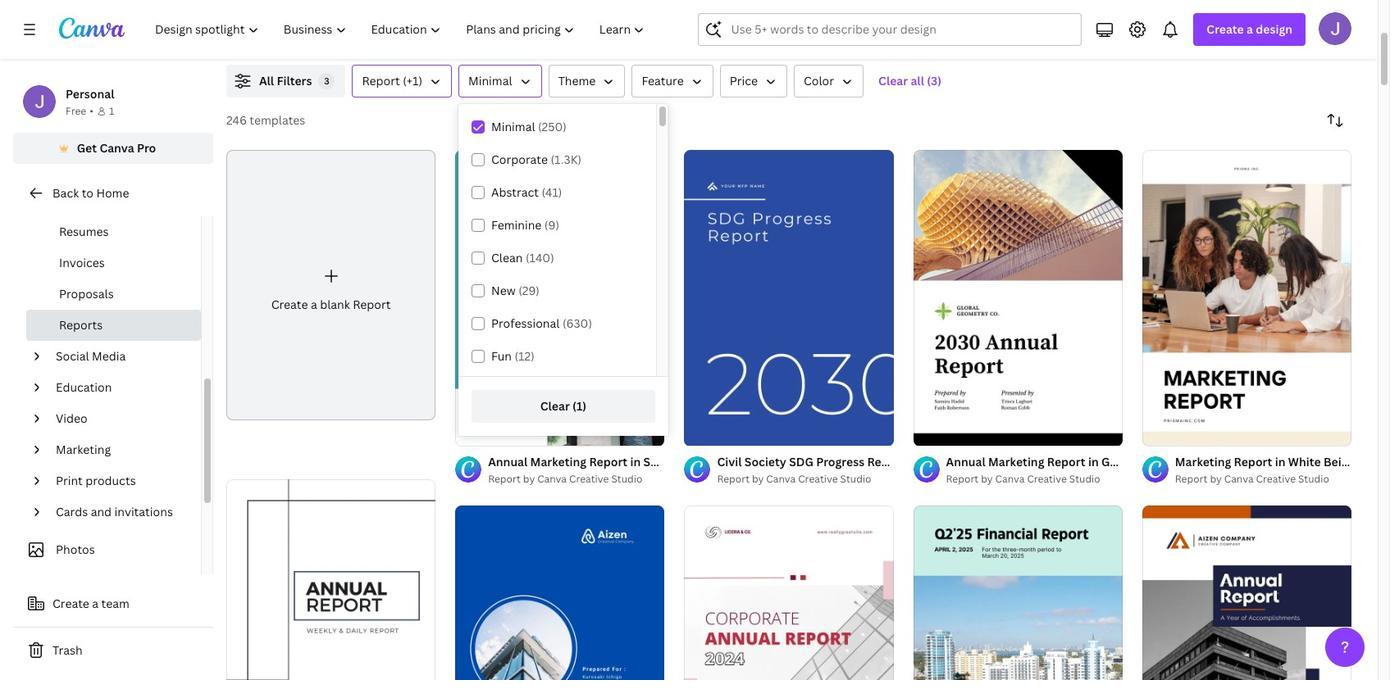 Task type: vqa. For each thing, say whether or not it's contained in the screenshot.
(12)
yes



Task type: locate. For each thing, give the bounding box(es) containing it.
(630)
[[563, 316, 592, 331]]

1 vertical spatial minimal
[[491, 119, 535, 135]]

annual for annual marketing report in green black simple style
[[946, 454, 986, 470]]

1 horizontal spatial of
[[932, 427, 941, 439]]

Sort by button
[[1319, 104, 1352, 137]]

marketing report in white beige clean style image
[[1143, 150, 1352, 446]]

0 vertical spatial minimal
[[468, 73, 512, 89]]

get canva pro button
[[13, 133, 213, 164]]

1 vertical spatial a
[[311, 297, 317, 313]]

studio
[[611, 473, 643, 486], [841, 473, 872, 486], [1070, 473, 1101, 486], [1299, 473, 1330, 486]]

10 for marketing
[[1172, 427, 1183, 439]]

3 filter options selected element
[[319, 73, 335, 89]]

report (+1)
[[362, 73, 423, 89]]

1 horizontal spatial create
[[271, 297, 308, 313]]

0 horizontal spatial minimalist simple annual report image
[[226, 480, 436, 681]]

team
[[101, 596, 130, 612]]

1 studio from the left
[[611, 473, 643, 486]]

personal
[[66, 86, 114, 102]]

annual marketing report in green black simple style report by canva creative studio
[[946, 454, 1241, 486]]

0 horizontal spatial a
[[92, 596, 99, 612]]

0 vertical spatial create
[[1207, 21, 1244, 37]]

back to home
[[53, 185, 129, 201]]

1 horizontal spatial a
[[311, 297, 317, 313]]

color
[[804, 73, 834, 89]]

1 creative from the left
[[569, 473, 609, 486]]

clean left (140)
[[491, 250, 523, 266]]

1 horizontal spatial minimalist simple annual report image
[[455, 506, 665, 681]]

marketing report in white beige clean  report by canva creative studio
[[1175, 454, 1390, 486]]

1 of 10
[[696, 427, 725, 439], [925, 427, 954, 439], [1154, 427, 1183, 439]]

proposals link
[[26, 279, 201, 310]]

2 vertical spatial create
[[53, 596, 89, 612]]

top level navigation element
[[144, 13, 659, 46]]

invoices link
[[26, 248, 201, 279]]

a left design
[[1247, 21, 1253, 37]]

price
[[730, 73, 758, 89]]

canva inside button
[[100, 140, 134, 156]]

0 horizontal spatial white
[[694, 454, 727, 470]]

0 vertical spatial clear
[[879, 73, 908, 89]]

canva
[[100, 140, 134, 156], [537, 473, 567, 486], [766, 473, 796, 486], [996, 473, 1025, 486], [1225, 473, 1254, 486]]

in inside annual marketing report in sky blue white clean style report by canva creative studio
[[630, 454, 641, 470]]

clean inside marketing report in white beige clean  report by canva creative studio
[[1358, 454, 1390, 470]]

back to home link
[[13, 177, 213, 210]]

annual inside annual marketing report in sky blue white clean style report by canva creative studio
[[488, 454, 528, 470]]

2 horizontal spatial of
[[1161, 427, 1170, 439]]

photos
[[56, 542, 95, 558]]

annual marketing report in sky blue white clean style image
[[455, 150, 665, 446]]

create for create a design
[[1207, 21, 1244, 37]]

blank
[[320, 297, 350, 313]]

create a design button
[[1194, 13, 1306, 46]]

a inside button
[[92, 596, 99, 612]]

2 style from the left
[[1213, 454, 1241, 470]]

filters
[[277, 73, 312, 89]]

theme
[[558, 73, 596, 89]]

2 1 of 10 link from the left
[[914, 150, 1123, 446]]

annual for annual marketing report in sky blue white clean style
[[488, 454, 528, 470]]

minimal
[[468, 73, 512, 89], [491, 119, 535, 135]]

all
[[259, 73, 274, 89]]

create a team
[[53, 596, 130, 612]]

1 horizontal spatial style
[[1213, 454, 1241, 470]]

1 report templates image from the left
[[1002, 0, 1352, 45]]

0 horizontal spatial annual
[[488, 454, 528, 470]]

theme button
[[549, 65, 625, 98]]

1 horizontal spatial clear
[[879, 73, 908, 89]]

(12)
[[515, 349, 535, 364]]

clean inside annual marketing report in sky blue white clean style report by canva creative studio
[[729, 454, 761, 470]]

0 horizontal spatial 10
[[714, 427, 725, 439]]

white right blue
[[694, 454, 727, 470]]

4 report by canva creative studio link from the left
[[1175, 472, 1352, 488]]

1 horizontal spatial 1 of 10 link
[[914, 150, 1123, 446]]

2 horizontal spatial clean
[[1358, 454, 1390, 470]]

minimal up the corporate
[[491, 119, 535, 135]]

canva inside marketing report in white beige clean  report by canva creative studio
[[1225, 473, 1254, 486]]

create left design
[[1207, 21, 1244, 37]]

report inside button
[[362, 73, 400, 89]]

white
[[694, 454, 727, 470], [1289, 454, 1321, 470]]

2 horizontal spatial 1 of 10
[[1154, 427, 1183, 439]]

in for green
[[1089, 454, 1099, 470]]

(41)
[[542, 185, 562, 200]]

0 horizontal spatial clear
[[540, 399, 570, 414]]

creative inside marketing report in white beige clean  report by canva creative studio
[[1256, 473, 1296, 486]]

free
[[66, 104, 86, 118]]

3 1 of 10 link from the left
[[1143, 150, 1352, 446]]

0 horizontal spatial of
[[703, 427, 712, 439]]

1 horizontal spatial in
[[1089, 454, 1099, 470]]

0 horizontal spatial create
[[53, 596, 89, 612]]

clear left all
[[879, 73, 908, 89]]

1 report by canva creative studio link from the left
[[488, 472, 665, 488]]

back
[[53, 185, 79, 201]]

jacob simon image
[[1319, 12, 1352, 45]]

0 horizontal spatial 1 of 10 link
[[684, 150, 894, 446]]

style up report by canva creative studio
[[764, 454, 793, 470]]

education link
[[49, 372, 191, 404]]

in left sky
[[630, 454, 641, 470]]

2 horizontal spatial 1 of 10 link
[[1143, 150, 1352, 446]]

(250)
[[538, 119, 567, 135]]

3 in from the left
[[1275, 454, 1286, 470]]

clear
[[879, 73, 908, 89], [540, 399, 570, 414]]

cards and invitations link
[[49, 497, 191, 528]]

white left the beige
[[1289, 454, 1321, 470]]

creative inside annual marketing report in sky blue white clean style report by canva creative studio
[[569, 473, 609, 486]]

minimalist simple annual report image
[[226, 480, 436, 681], [455, 506, 665, 681]]

3 of from the left
[[1161, 427, 1170, 439]]

corporate (1.3k)
[[491, 152, 582, 167]]

2 horizontal spatial in
[[1275, 454, 1286, 470]]

246 templates
[[226, 112, 305, 128]]

a left blank
[[311, 297, 317, 313]]

1 vertical spatial create
[[271, 297, 308, 313]]

2 annual from the left
[[946, 454, 986, 470]]

in inside the annual marketing report in green black simple style report by canva creative studio
[[1089, 454, 1099, 470]]

1 horizontal spatial 10
[[943, 427, 954, 439]]

create a blank report element
[[226, 150, 436, 421]]

0 horizontal spatial in
[[630, 454, 641, 470]]

(29)
[[519, 283, 540, 299]]

clean
[[491, 250, 523, 266], [729, 454, 761, 470], [1358, 454, 1390, 470]]

white inside annual marketing report in sky blue white clean style report by canva creative studio
[[694, 454, 727, 470]]

3 studio from the left
[[1070, 473, 1101, 486]]

in for sky
[[630, 454, 641, 470]]

video
[[56, 411, 87, 427]]

media
[[92, 349, 126, 364]]

report by canva creative studio link for marketing report in white beige clean 
[[1175, 472, 1352, 488]]

1 horizontal spatial clean
[[729, 454, 761, 470]]

minimal for minimal (250)
[[491, 119, 535, 135]]

minimal up minimal (250)
[[468, 73, 512, 89]]

0 vertical spatial a
[[1247, 21, 1253, 37]]

free •
[[66, 104, 93, 118]]

2 report by canva creative studio link from the left
[[717, 472, 894, 488]]

create inside button
[[53, 596, 89, 612]]

1 for annual marketing report in green black simple style image
[[925, 427, 930, 439]]

clear for clear (1)
[[540, 399, 570, 414]]

reports
[[59, 317, 103, 333]]

3 1 of 10 from the left
[[1154, 427, 1183, 439]]

in left 'green' on the right bottom of the page
[[1089, 454, 1099, 470]]

feminine (9)
[[491, 217, 559, 233]]

clean up report by canva creative studio
[[729, 454, 761, 470]]

2 vertical spatial a
[[92, 596, 99, 612]]

a
[[1247, 21, 1253, 37], [311, 297, 317, 313], [92, 596, 99, 612]]

color button
[[794, 65, 864, 98]]

1 in from the left
[[630, 454, 641, 470]]

create for create a team
[[53, 596, 89, 612]]

1 horizontal spatial white
[[1289, 454, 1321, 470]]

2 1 of 10 from the left
[[925, 427, 954, 439]]

annual
[[488, 454, 528, 470], [946, 454, 986, 470]]

canva inside annual marketing report in sky blue white clean style report by canva creative studio
[[537, 473, 567, 486]]

report templates image
[[1002, 0, 1352, 45], [1105, 0, 1249, 15]]

minimal for minimal
[[468, 73, 512, 89]]

home
[[96, 185, 129, 201]]

2 by from the left
[[752, 473, 764, 486]]

in left the beige
[[1275, 454, 1286, 470]]

clear all (3)
[[879, 73, 942, 89]]

4 creative from the left
[[1256, 473, 1296, 486]]

by inside annual marketing report in sky blue white clean style report by canva creative studio
[[523, 473, 535, 486]]

of for annual marketing report in green black simple style
[[932, 427, 941, 439]]

0 horizontal spatial style
[[764, 454, 793, 470]]

2 horizontal spatial create
[[1207, 21, 1244, 37]]

2 report templates image from the left
[[1105, 0, 1249, 15]]

report by canva creative studio link
[[488, 472, 665, 488], [717, 472, 894, 488], [946, 472, 1123, 488], [1175, 472, 1352, 488]]

new (29)
[[491, 283, 540, 299]]

sky
[[644, 454, 663, 470]]

1 vertical spatial clear
[[540, 399, 570, 414]]

create inside dropdown button
[[1207, 21, 1244, 37]]

style right simple
[[1213, 454, 1241, 470]]

annual inside the annual marketing report in green black simple style report by canva creative studio
[[946, 454, 986, 470]]

get
[[77, 140, 97, 156]]

studio inside the annual marketing report in green black simple style report by canva creative studio
[[1070, 473, 1101, 486]]

create left blank
[[271, 297, 308, 313]]

clear all (3) button
[[870, 65, 950, 98]]

4 studio from the left
[[1299, 473, 1330, 486]]

a inside dropdown button
[[1247, 21, 1253, 37]]

None search field
[[698, 13, 1082, 46]]

3 report by canva creative studio link from the left
[[946, 472, 1123, 488]]

1 of 10 link for annual
[[914, 150, 1123, 446]]

2 10 from the left
[[943, 427, 954, 439]]

2 of from the left
[[932, 427, 941, 439]]

2 in from the left
[[1089, 454, 1099, 470]]

resumes link
[[26, 217, 201, 248]]

create left team
[[53, 596, 89, 612]]

red and white simple corporate annual report image
[[684, 506, 894, 681]]

2 horizontal spatial 10
[[1172, 427, 1183, 439]]

create a blank report link
[[226, 150, 436, 421]]

3 by from the left
[[981, 473, 993, 486]]

1 horizontal spatial annual
[[946, 454, 986, 470]]

1 horizontal spatial 1 of 10
[[925, 427, 954, 439]]

corporate
[[491, 152, 548, 167]]

marketing inside marketing report in white beige clean  report by canva creative studio
[[1175, 454, 1232, 470]]

2 white from the left
[[1289, 454, 1321, 470]]

clean right the beige
[[1358, 454, 1390, 470]]

clear left "(1)"
[[540, 399, 570, 414]]

video link
[[49, 404, 191, 435]]

professional (630)
[[491, 316, 592, 331]]

Search search field
[[731, 14, 1072, 45]]

(+1)
[[403, 73, 423, 89]]

style inside the annual marketing report in green black simple style report by canva creative studio
[[1213, 454, 1241, 470]]

1 by from the left
[[523, 473, 535, 486]]

3 creative from the left
[[1027, 473, 1067, 486]]

minimal inside button
[[468, 73, 512, 89]]

0 horizontal spatial 1 of 10
[[696, 427, 725, 439]]

create
[[1207, 21, 1244, 37], [271, 297, 308, 313], [53, 596, 89, 612]]

4 by from the left
[[1210, 473, 1222, 486]]

1 of 10 for annual
[[925, 427, 954, 439]]

feminine
[[491, 217, 542, 233]]

print products link
[[49, 466, 191, 497]]

1 style from the left
[[764, 454, 793, 470]]

2 horizontal spatial a
[[1247, 21, 1253, 37]]

fun
[[491, 349, 512, 364]]

1 for marketing report in white beige clean style image at right
[[1154, 427, 1159, 439]]

3 10 from the left
[[1172, 427, 1183, 439]]

proposals
[[59, 286, 114, 302]]

a left team
[[92, 596, 99, 612]]

1 white from the left
[[694, 454, 727, 470]]

1 annual from the left
[[488, 454, 528, 470]]



Task type: describe. For each thing, give the bounding box(es) containing it.
resumes
[[59, 224, 109, 240]]

annual marketing report in sky blue white clean style link
[[488, 454, 793, 472]]

all
[[911, 73, 924, 89]]

civil society sdg progress report in blue white simple and minimal style image
[[684, 150, 894, 446]]

create a blank report
[[271, 297, 391, 313]]

feature button
[[632, 65, 714, 98]]

fun (12)
[[491, 349, 535, 364]]

minimal button
[[459, 65, 542, 98]]

products
[[86, 473, 136, 489]]

white inside marketing report in white beige clean  report by canva creative studio
[[1289, 454, 1321, 470]]

of for marketing report in white beige clean 
[[1161, 427, 1170, 439]]

10 for annual
[[943, 427, 954, 439]]

(9)
[[545, 217, 559, 233]]

0 horizontal spatial clean
[[491, 250, 523, 266]]

report (+1) button
[[352, 65, 452, 98]]

1 1 of 10 link from the left
[[684, 150, 894, 446]]

1 for civil society sdg progress report in blue white simple and minimal style image
[[696, 427, 701, 439]]

photos link
[[23, 535, 191, 566]]

marketing inside the annual marketing report in green black simple style report by canva creative studio
[[989, 454, 1045, 470]]

annual marketing report in sky blue white clean style report by canva creative studio
[[488, 454, 793, 486]]

1 of 10 for marketing
[[1154, 427, 1183, 439]]

create a design
[[1207, 21, 1293, 37]]

to
[[82, 185, 93, 201]]

marketing inside annual marketing report in sky blue white clean style report by canva creative studio
[[530, 454, 587, 470]]

feature
[[642, 73, 684, 89]]

invoices
[[59, 255, 105, 271]]

report by canva creative studio link for annual marketing report in sky blue white clean style
[[488, 472, 665, 488]]

design
[[1256, 21, 1293, 37]]

clear for clear all (3)
[[879, 73, 908, 89]]

beige
[[1324, 454, 1355, 470]]

246
[[226, 112, 247, 128]]

minimalist annual report image
[[1143, 506, 1352, 681]]

annual marketing report in green black simple style image
[[914, 150, 1123, 446]]

trash link
[[13, 635, 213, 668]]

creative inside the annual marketing report in green black simple style report by canva creative studio
[[1027, 473, 1067, 486]]

templates
[[250, 112, 305, 128]]

pro
[[137, 140, 156, 156]]

invitations
[[114, 505, 173, 520]]

style inside annual marketing report in sky blue white clean style report by canva creative studio
[[764, 454, 793, 470]]

•
[[90, 104, 93, 118]]

canva inside the annual marketing report in green black simple style report by canva creative studio
[[996, 473, 1025, 486]]

a for design
[[1247, 21, 1253, 37]]

marketing link
[[49, 435, 191, 466]]

1 of from the left
[[703, 427, 712, 439]]

minimal (250)
[[491, 119, 567, 135]]

get canva pro
[[77, 140, 156, 156]]

abstract (41)
[[491, 185, 562, 200]]

by inside marketing report in white beige clean  report by canva creative studio
[[1210, 473, 1222, 486]]

clear (1)
[[540, 399, 587, 414]]

studio inside annual marketing report in sky blue white clean style report by canva creative studio
[[611, 473, 643, 486]]

blue
[[666, 454, 691, 470]]

(3)
[[927, 73, 942, 89]]

marketing report in white beige clean link
[[1175, 454, 1390, 472]]

1 of 10 link for marketing
[[1143, 150, 1352, 446]]

social media link
[[49, 341, 191, 372]]

(1.3k)
[[551, 152, 582, 167]]

create for create a blank report
[[271, 297, 308, 313]]

1 1 of 10 from the left
[[696, 427, 725, 439]]

and
[[91, 505, 112, 520]]

new
[[491, 283, 516, 299]]

report by canva creative studio link for annual marketing report in green black simple style
[[946, 472, 1123, 488]]

green
[[1102, 454, 1136, 470]]

professional
[[491, 316, 560, 331]]

create a team button
[[13, 588, 213, 621]]

education
[[56, 380, 112, 395]]

all filters
[[259, 73, 312, 89]]

print products
[[56, 473, 136, 489]]

cards
[[56, 505, 88, 520]]

studio inside marketing report in white beige clean  report by canva creative studio
[[1299, 473, 1330, 486]]

by inside the annual marketing report in green black simple style report by canva creative studio
[[981, 473, 993, 486]]

1 10 from the left
[[714, 427, 725, 439]]

clean (140)
[[491, 250, 554, 266]]

annual marketing report in green black simple style link
[[946, 454, 1241, 472]]

(140)
[[526, 250, 554, 266]]

a for team
[[92, 596, 99, 612]]

marketing inside marketing link
[[56, 442, 111, 458]]

report by canva creative studio
[[717, 473, 872, 486]]

simple
[[1171, 454, 1210, 470]]

social
[[56, 349, 89, 364]]

a for blank
[[311, 297, 317, 313]]

social media
[[56, 349, 126, 364]]

abstract
[[491, 185, 539, 200]]

cards and invitations
[[56, 505, 173, 520]]

2 studio from the left
[[841, 473, 872, 486]]

2 creative from the left
[[798, 473, 838, 486]]

in inside marketing report in white beige clean  report by canva creative studio
[[1275, 454, 1286, 470]]

price button
[[720, 65, 788, 98]]

teal and gray minimal photocentric financial report report image
[[914, 506, 1123, 681]]

print
[[56, 473, 83, 489]]

black
[[1138, 454, 1169, 470]]

3
[[324, 75, 330, 87]]

trash
[[53, 643, 83, 659]]

(1)
[[573, 399, 587, 414]]



